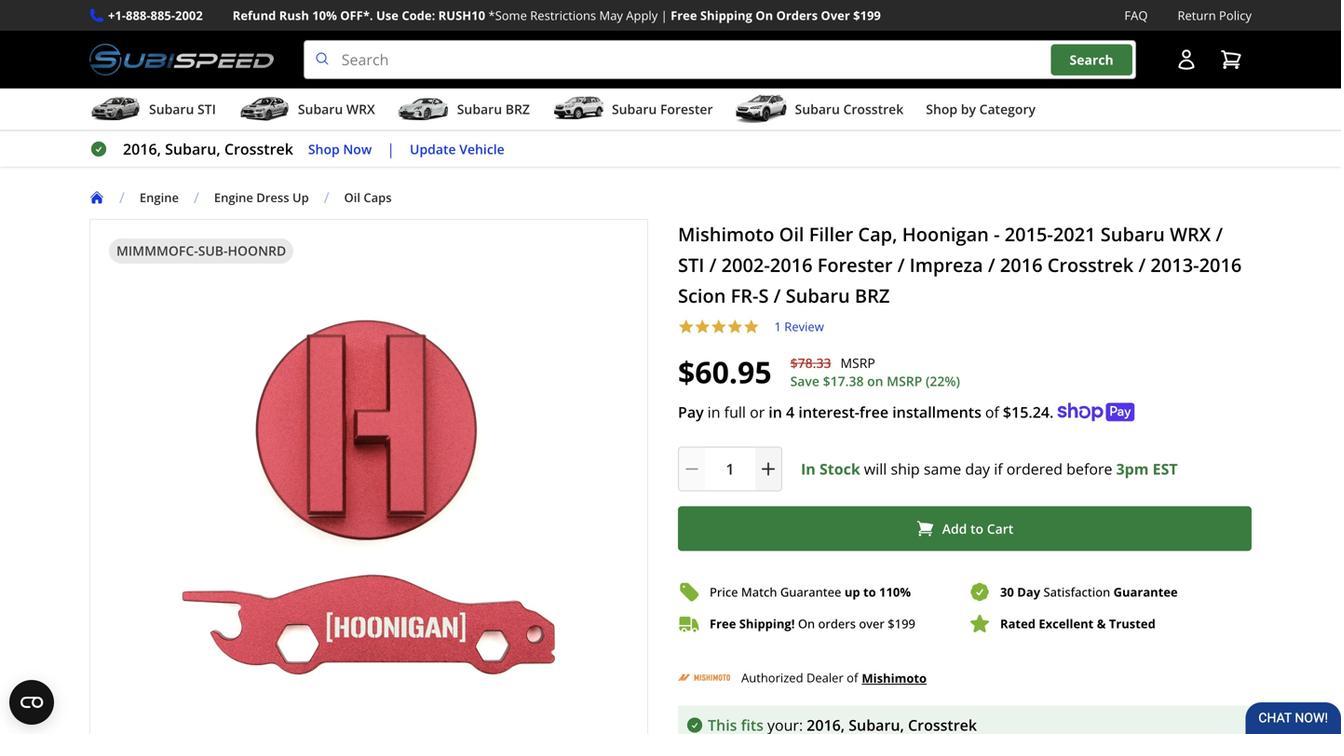 Task type: describe. For each thing, give the bounding box(es) containing it.
a subaru wrx thumbnail image image
[[238, 95, 291, 123]]

subaru brz button
[[398, 92, 530, 130]]

1
[[775, 318, 781, 335]]

-
[[994, 221, 1000, 247]]

full
[[724, 402, 746, 422]]

3 2016 from the left
[[1199, 252, 1242, 278]]

30
[[1000, 584, 1014, 600]]

$60.95
[[678, 352, 772, 392]]

4
[[786, 402, 795, 422]]

over
[[821, 7, 850, 24]]

30 day satisfaction guarantee
[[1000, 584, 1178, 600]]

rush
[[279, 7, 309, 24]]

0 vertical spatial of
[[985, 402, 999, 422]]

subaru sti
[[149, 100, 216, 118]]

forester inside mishimoto oil filler cap, hoonigan - 2015-2021 subaru wrx / sti / 2002-2016 forester / impreza / 2016 crosstrek / 2013-2016 scion fr-s / subaru brz
[[818, 252, 893, 278]]

1 guarantee from the left
[[780, 584, 842, 600]]

3pm
[[1116, 459, 1149, 479]]

ship
[[891, 459, 920, 479]]

pay
[[678, 402, 704, 422]]

engine for engine dress up
[[214, 189, 253, 206]]

stock
[[820, 459, 861, 479]]

$15.24
[[1003, 402, 1050, 422]]

faq link
[[1125, 6, 1148, 25]]

$
[[888, 615, 895, 632]]

faq
[[1125, 7, 1148, 24]]

subaru for subaru sti
[[149, 100, 194, 118]]

return policy
[[1178, 7, 1252, 24]]

subaru forester button
[[552, 92, 713, 130]]

dealer
[[807, 669, 844, 686]]

shop by category
[[926, 100, 1036, 118]]

+1-888-885-2002
[[108, 7, 203, 24]]

mimmmofc-
[[116, 242, 198, 260]]

fr-
[[731, 283, 759, 308]]

2002-
[[722, 252, 770, 278]]

crosstrek inside mishimoto oil filler cap, hoonigan - 2015-2021 subaru wrx / sti / 2002-2016 forester / impreza / 2016 crosstrek / 2013-2016 scion fr-s / subaru brz
[[1048, 252, 1134, 278]]

off*.
[[340, 7, 373, 24]]

add to cart
[[942, 520, 1014, 537]]

subaru crosstrek button
[[735, 92, 904, 130]]

trusted
[[1109, 615, 1156, 632]]

home image
[[89, 190, 104, 205]]

up
[[845, 584, 860, 600]]

1 vertical spatial to
[[863, 584, 876, 600]]

sti inside subaru sti dropdown button
[[197, 100, 216, 118]]

installments
[[893, 402, 982, 422]]

shop by category button
[[926, 92, 1036, 130]]

2 guarantee from the left
[[1114, 584, 1178, 600]]

subaru for subaru wrx
[[298, 100, 343, 118]]

engine dress up
[[214, 189, 309, 206]]

sti inside mishimoto oil filler cap, hoonigan - 2015-2021 subaru wrx / sti / 2002-2016 forester / impreza / 2016 crosstrek / 2013-2016 scion fr-s / subaru brz
[[678, 252, 705, 278]]

search button
[[1051, 44, 1132, 75]]

rated
[[1000, 615, 1036, 632]]

mishimoto image
[[678, 665, 730, 691]]

restrictions
[[530, 7, 596, 24]]

oil caps
[[344, 189, 392, 206]]

refund
[[233, 7, 276, 24]]

in
[[801, 459, 816, 479]]

to inside button
[[971, 520, 984, 537]]

interest-
[[799, 402, 860, 422]]

save
[[790, 372, 820, 390]]

shop now link
[[308, 139, 372, 160]]

day
[[1017, 584, 1041, 600]]

same
[[924, 459, 962, 479]]

add
[[942, 520, 967, 537]]

price match guarantee up to 110%
[[710, 584, 911, 600]]

subaru for subaru brz
[[457, 100, 502, 118]]

a subaru sti thumbnail image image
[[89, 95, 142, 123]]

before
[[1067, 459, 1113, 479]]

refund rush 10% off*. use code: rush10 *some restrictions may apply | free shipping on orders over $199
[[233, 7, 881, 24]]

impreza
[[910, 252, 983, 278]]

0 vertical spatial on
[[756, 7, 773, 24]]

0 horizontal spatial crosstrek
[[224, 139, 293, 159]]

crosstrek inside dropdown button
[[843, 100, 904, 118]]

ordered
[[1007, 459, 1063, 479]]

or
[[750, 402, 765, 422]]

0 vertical spatial |
[[661, 7, 668, 24]]

in stock will ship same day if ordered before 3pm est
[[801, 459, 1178, 479]]

button image
[[1176, 49, 1198, 71]]

authorized
[[741, 669, 803, 686]]

$17.38
[[823, 372, 864, 390]]

wrx inside dropdown button
[[346, 100, 375, 118]]

1 star image from the left
[[678, 319, 694, 335]]

may
[[599, 7, 623, 24]]

excellent
[[1039, 615, 1094, 632]]

hoonigan
[[902, 221, 989, 247]]

if
[[994, 459, 1003, 479]]

free shipping! on orders over $ 199
[[710, 615, 916, 632]]

decrement image
[[683, 460, 701, 478]]

shipping!
[[739, 615, 795, 632]]

1 review
[[775, 318, 824, 335]]

by
[[961, 100, 976, 118]]

.
[[1050, 402, 1054, 422]]

$78.33
[[790, 354, 831, 372]]

code:
[[402, 7, 435, 24]]

subaru up 2013-
[[1101, 221, 1165, 247]]

forester inside "dropdown button"
[[660, 100, 713, 118]]

match
[[741, 584, 777, 600]]

review
[[785, 318, 824, 335]]

cap,
[[858, 221, 898, 247]]

subaru wrx button
[[238, 92, 375, 130]]



Task type: vqa. For each thing, say whether or not it's contained in the screenshot.
Brake System link
no



Task type: locate. For each thing, give the bounding box(es) containing it.
in left 'full' at the bottom of page
[[708, 402, 721, 422]]

forester down search input field
[[660, 100, 713, 118]]

subaru right a subaru crosstrek thumbnail image
[[795, 100, 840, 118]]

1 vertical spatial free
[[710, 615, 736, 632]]

| right now
[[387, 139, 395, 159]]

return policy link
[[1178, 6, 1252, 25]]

crosstrek
[[843, 100, 904, 118], [224, 139, 293, 159], [1048, 252, 1134, 278]]

subaru up subaru,
[[149, 100, 194, 118]]

0 horizontal spatial wrx
[[346, 100, 375, 118]]

cart
[[987, 520, 1014, 537]]

0 horizontal spatial oil
[[344, 189, 361, 206]]

4 star image from the left
[[727, 319, 743, 335]]

guarantee up trusted
[[1114, 584, 1178, 600]]

0 horizontal spatial in
[[708, 402, 721, 422]]

price
[[710, 584, 738, 600]]

shop pay image
[[1058, 403, 1135, 422]]

to right add
[[971, 520, 984, 537]]

brz inside dropdown button
[[506, 100, 530, 118]]

subaru inside subaru sti dropdown button
[[149, 100, 194, 118]]

1 vertical spatial forester
[[818, 252, 893, 278]]

oil inside mishimoto oil filler cap, hoonigan - 2015-2021 subaru wrx / sti / 2002-2016 forester / impreza / 2016 crosstrek / 2013-2016 scion fr-s / subaru brz
[[779, 221, 804, 247]]

1 horizontal spatial mishimoto
[[862, 670, 927, 686]]

0 vertical spatial oil
[[344, 189, 361, 206]]

2 in from the left
[[769, 402, 782, 422]]

free
[[671, 7, 697, 24], [710, 615, 736, 632]]

2 horizontal spatial 2016
[[1199, 252, 1242, 278]]

orders
[[818, 615, 856, 632]]

of left "$15.24"
[[985, 402, 999, 422]]

subaru right a subaru forester thumbnail image
[[612, 100, 657, 118]]

None number field
[[678, 447, 782, 491]]

free
[[860, 402, 889, 422]]

1 vertical spatial brz
[[855, 283, 890, 308]]

mishimoto inside authorized dealer of mishimoto
[[862, 670, 927, 686]]

0 horizontal spatial on
[[756, 7, 773, 24]]

shop inside 'dropdown button'
[[926, 100, 958, 118]]

mishimoto oil filler cap, hoonigan - 2015-2021 subaru wrx / sti / 2002-2016 forester / impreza / 2016 crosstrek / 2013-2016 scion fr-s / subaru brz
[[678, 221, 1242, 308]]

0 horizontal spatial guarantee
[[780, 584, 842, 600]]

vehicle
[[459, 140, 505, 158]]

1 horizontal spatial guarantee
[[1114, 584, 1178, 600]]

0 horizontal spatial 2016
[[770, 252, 813, 278]]

&
[[1097, 615, 1106, 632]]

0 vertical spatial to
[[971, 520, 984, 537]]

update vehicle
[[410, 140, 505, 158]]

msrp right the on
[[887, 372, 922, 390]]

a subaru crosstrek thumbnail image image
[[735, 95, 788, 123]]

1 horizontal spatial forester
[[818, 252, 893, 278]]

subaru for subaru crosstrek
[[795, 100, 840, 118]]

110%
[[879, 584, 911, 600]]

in left 4
[[769, 402, 782, 422]]

| right apply
[[661, 7, 668, 24]]

2016, subaru, crosstrek
[[123, 139, 293, 159]]

rated excellent & trusted
[[1000, 615, 1156, 632]]

brz left a subaru forester thumbnail image
[[506, 100, 530, 118]]

wrx inside mishimoto oil filler cap, hoonigan - 2015-2021 subaru wrx / sti / 2002-2016 forester / impreza / 2016 crosstrek / 2013-2016 scion fr-s / subaru brz
[[1170, 221, 1211, 247]]

*some
[[489, 7, 527, 24]]

1 vertical spatial of
[[847, 669, 858, 686]]

forester down cap,
[[818, 252, 893, 278]]

category
[[980, 100, 1036, 118]]

0 vertical spatial crosstrek
[[843, 100, 904, 118]]

2 engine from the left
[[214, 189, 253, 206]]

subaru sti button
[[89, 92, 216, 130]]

0 horizontal spatial shop
[[308, 140, 340, 158]]

pay in full or in 4 interest-free installments of $15.24 .
[[678, 402, 1054, 422]]

subaru up review
[[786, 283, 850, 308]]

0 vertical spatial forester
[[660, 100, 713, 118]]

1 vertical spatial crosstrek
[[224, 139, 293, 159]]

1 horizontal spatial engine
[[214, 189, 253, 206]]

0 vertical spatial mishimoto
[[678, 221, 774, 247]]

1 horizontal spatial of
[[985, 402, 999, 422]]

of right dealer
[[847, 669, 858, 686]]

of inside authorized dealer of mishimoto
[[847, 669, 858, 686]]

forester
[[660, 100, 713, 118], [818, 252, 893, 278]]

mishimoto link
[[862, 668, 927, 688]]

guarantee
[[780, 584, 842, 600], [1114, 584, 1178, 600]]

3 star image from the left
[[711, 319, 727, 335]]

orders
[[776, 7, 818, 24]]

engine down '2016,'
[[140, 189, 179, 206]]

1 vertical spatial oil
[[779, 221, 804, 247]]

5 star image from the left
[[743, 319, 760, 335]]

sub-
[[198, 242, 228, 260]]

subaru
[[149, 100, 194, 118], [298, 100, 343, 118], [457, 100, 502, 118], [612, 100, 657, 118], [795, 100, 840, 118], [1101, 221, 1165, 247], [786, 283, 850, 308]]

sti up 2016, subaru, crosstrek
[[197, 100, 216, 118]]

up
[[292, 189, 309, 206]]

engine link down '2016,'
[[140, 189, 179, 206]]

1 horizontal spatial crosstrek
[[843, 100, 904, 118]]

subaru,
[[165, 139, 221, 159]]

1 horizontal spatial sti
[[678, 252, 705, 278]]

0 vertical spatial brz
[[506, 100, 530, 118]]

0 vertical spatial sti
[[197, 100, 216, 118]]

1 horizontal spatial to
[[971, 520, 984, 537]]

1 horizontal spatial 2016
[[1000, 252, 1043, 278]]

day
[[965, 459, 990, 479]]

wrx up now
[[346, 100, 375, 118]]

search input field
[[303, 40, 1136, 79]]

brz inside mishimoto oil filler cap, hoonigan - 2015-2021 subaru wrx / sti / 2002-2016 forester / impreza / 2016 crosstrek / 2013-2016 scion fr-s / subaru brz
[[855, 283, 890, 308]]

oil left the filler
[[779, 221, 804, 247]]

0 vertical spatial wrx
[[346, 100, 375, 118]]

|
[[661, 7, 668, 24], [387, 139, 395, 159]]

2016
[[770, 252, 813, 278], [1000, 252, 1043, 278], [1199, 252, 1242, 278]]

wrx up 2013-
[[1170, 221, 1211, 247]]

rush10
[[438, 7, 485, 24]]

0 horizontal spatial of
[[847, 669, 858, 686]]

0 horizontal spatial free
[[671, 7, 697, 24]]

shop left now
[[308, 140, 340, 158]]

1 horizontal spatial oil
[[779, 221, 804, 247]]

2 vertical spatial crosstrek
[[1048, 252, 1134, 278]]

mishimoto inside mishimoto oil filler cap, hoonigan - 2015-2021 subaru wrx / sti / 2002-2016 forester / impreza / 2016 crosstrek / 2013-2016 scion fr-s / subaru brz
[[678, 221, 774, 247]]

subaru forester
[[612, 100, 713, 118]]

apply
[[626, 7, 658, 24]]

engine link up mimmmofc-
[[140, 189, 194, 206]]

subaru up vehicle
[[457, 100, 502, 118]]

1 horizontal spatial wrx
[[1170, 221, 1211, 247]]

to
[[971, 520, 984, 537], [863, 584, 876, 600]]

return
[[1178, 7, 1216, 24]]

on left the "orders"
[[756, 7, 773, 24]]

1 vertical spatial mishimoto
[[862, 670, 927, 686]]

scion
[[678, 283, 726, 308]]

engine for engine
[[140, 189, 179, 206]]

engine left dress
[[214, 189, 253, 206]]

update
[[410, 140, 456, 158]]

subaru crosstrek
[[795, 100, 904, 118]]

1 2016 from the left
[[770, 252, 813, 278]]

oil left the 'caps' at the left of the page
[[344, 189, 361, 206]]

sti up scion on the right top of the page
[[678, 252, 705, 278]]

1 vertical spatial on
[[798, 615, 815, 632]]

star image
[[678, 319, 694, 335], [694, 319, 711, 335], [711, 319, 727, 335], [727, 319, 743, 335], [743, 319, 760, 335]]

dress
[[256, 189, 289, 206]]

mishimoto up 2002- at the right of page
[[678, 221, 774, 247]]

a subaru forester thumbnail image image
[[552, 95, 605, 123]]

subaru inside subaru wrx dropdown button
[[298, 100, 343, 118]]

subaru up shop now
[[298, 100, 343, 118]]

free right apply
[[671, 7, 697, 24]]

888-
[[126, 7, 150, 24]]

0 horizontal spatial msrp
[[841, 354, 875, 372]]

1 horizontal spatial on
[[798, 615, 815, 632]]

0 horizontal spatial forester
[[660, 100, 713, 118]]

shipping
[[700, 7, 753, 24]]

0 vertical spatial free
[[671, 7, 697, 24]]

guarantee up free shipping! on orders over $ 199
[[780, 584, 842, 600]]

shop
[[926, 100, 958, 118], [308, 140, 340, 158]]

oil caps link
[[344, 189, 407, 206], [344, 189, 392, 206]]

brz
[[506, 100, 530, 118], [855, 283, 890, 308]]

1 horizontal spatial |
[[661, 7, 668, 24]]

1 horizontal spatial msrp
[[887, 372, 922, 390]]

1 vertical spatial |
[[387, 139, 395, 159]]

s
[[759, 283, 769, 308]]

1 horizontal spatial free
[[710, 615, 736, 632]]

update vehicle button
[[410, 139, 505, 160]]

1 horizontal spatial shop
[[926, 100, 958, 118]]

subispeed logo image
[[89, 40, 274, 79]]

2 star image from the left
[[694, 319, 711, 335]]

1 horizontal spatial brz
[[855, 283, 890, 308]]

2 2016 from the left
[[1000, 252, 1043, 278]]

a subaru brz thumbnail image image
[[398, 95, 450, 123]]

1 vertical spatial shop
[[308, 140, 340, 158]]

0 horizontal spatial |
[[387, 139, 395, 159]]

subaru inside subaru crosstrek dropdown button
[[795, 100, 840, 118]]

satisfaction
[[1044, 584, 1111, 600]]

mishimoto down $
[[862, 670, 927, 686]]

1 engine from the left
[[140, 189, 179, 206]]

0 horizontal spatial mishimoto
[[678, 221, 774, 247]]

search
[[1070, 51, 1114, 68]]

1 review link
[[775, 318, 824, 335]]

on left orders
[[798, 615, 815, 632]]

policy
[[1219, 7, 1252, 24]]

to right up
[[863, 584, 876, 600]]

1 vertical spatial sti
[[678, 252, 705, 278]]

1 horizontal spatial in
[[769, 402, 782, 422]]

0 horizontal spatial engine
[[140, 189, 179, 206]]

free down price
[[710, 615, 736, 632]]

0 horizontal spatial brz
[[506, 100, 530, 118]]

wrx
[[346, 100, 375, 118], [1170, 221, 1211, 247]]

use
[[376, 7, 399, 24]]

brz down cap,
[[855, 283, 890, 308]]

msrp up $17.38
[[841, 354, 875, 372]]

filler
[[809, 221, 853, 247]]

2 horizontal spatial crosstrek
[[1048, 252, 1134, 278]]

1 in from the left
[[708, 402, 721, 422]]

1 vertical spatial wrx
[[1170, 221, 1211, 247]]

2016,
[[123, 139, 161, 159]]

on
[[867, 372, 884, 390]]

shop now
[[308, 140, 372, 158]]

shop left the by
[[926, 100, 958, 118]]

mishimoto
[[678, 221, 774, 247], [862, 670, 927, 686]]

will
[[864, 459, 887, 479]]

shop for shop by category
[[926, 100, 958, 118]]

0 horizontal spatial sti
[[197, 100, 216, 118]]

subaru inside subaru forester "dropdown button"
[[612, 100, 657, 118]]

0 vertical spatial shop
[[926, 100, 958, 118]]

caps
[[364, 189, 392, 206]]

open widget image
[[9, 680, 54, 725]]

0 horizontal spatial to
[[863, 584, 876, 600]]

shop for shop now
[[308, 140, 340, 158]]

2013-
[[1151, 252, 1199, 278]]

engine dress up link
[[214, 189, 324, 206], [214, 189, 309, 206]]

increment image
[[759, 460, 778, 478]]

2021
[[1053, 221, 1096, 247]]

subaru inside subaru brz dropdown button
[[457, 100, 502, 118]]

subaru for subaru forester
[[612, 100, 657, 118]]

hoonrd
[[228, 242, 286, 260]]

+1-888-885-2002 link
[[108, 6, 203, 25]]



